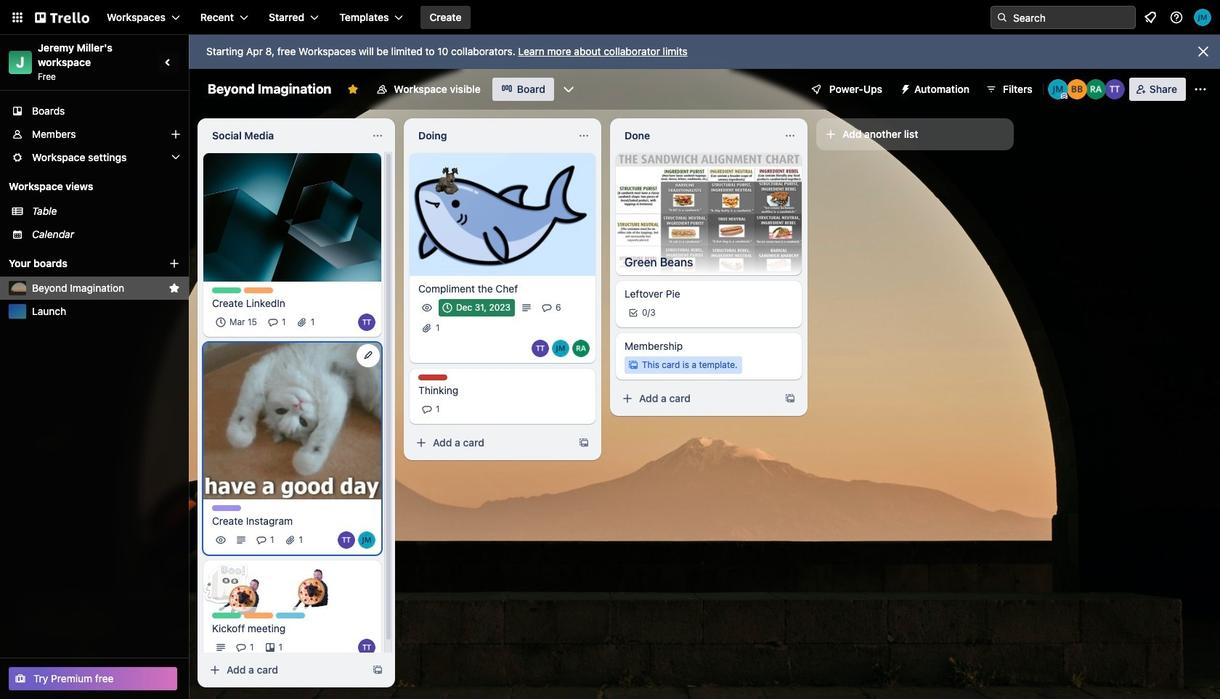 Task type: describe. For each thing, give the bounding box(es) containing it.
add board image
[[169, 258, 180, 270]]

sm image
[[894, 78, 915, 98]]

color: bold red, title: "thoughts" element
[[419, 375, 448, 381]]

back to home image
[[35, 6, 89, 29]]

1 horizontal spatial https://media3.giphy.com/media/uzbc1merae75kv3oqd/100w.gif?cid=ad960664cgd8q560jl16i4tqsq6qk30rgh2t6st4j6ihzo35&ep=v1_stickers_search&rid=100w.gif&ct=s image
[[282, 559, 335, 612]]

0 vertical spatial jeremy miller (jeremymiller198) image
[[1195, 9, 1212, 26]]

bob builder (bobbuilder40) image
[[1067, 79, 1088, 100]]

your boards with 2 items element
[[9, 255, 147, 272]]

edit card image
[[363, 349, 374, 361]]

2 horizontal spatial create from template… image
[[785, 393, 796, 405]]

1 horizontal spatial jeremy miller (jeremymiller198) image
[[552, 340, 570, 357]]

2 vertical spatial create from template… image
[[372, 665, 384, 676]]

star or unstar board image
[[348, 84, 359, 95]]

Search field
[[1009, 7, 1136, 28]]

0 notifications image
[[1142, 9, 1160, 26]]

https://media1.giphy.com/media/3ov9jucrjra1ggg9vu/100w.gif?cid=ad960664cgd8q560jl16i4tqsq6qk30rgh2t6st4j6ihzo35&ep=v1_stickers_search&rid=100w.gif&ct=s image
[[428, 153, 476, 201]]

Board name text field
[[201, 78, 339, 101]]

color: sky, title: "sparkling" element
[[276, 613, 305, 619]]



Task type: vqa. For each thing, say whether or not it's contained in the screenshot.
right recruiting
no



Task type: locate. For each thing, give the bounding box(es) containing it.
1 vertical spatial create from template… image
[[578, 437, 590, 449]]

show menu image
[[1194, 82, 1208, 97]]

https://media3.giphy.com/media/uzbc1merae75kv3oqd/100w.gif?cid=ad960664cgd8q560jl16i4tqsq6qk30rgh2t6st4j6ihzo35&ep=v1_stickers_search&rid=100w.gif&ct=s image
[[282, 559, 335, 612], [215, 565, 269, 619]]

1 vertical spatial ruby anderson (rubyanderson7) image
[[573, 340, 590, 357]]

0 horizontal spatial create from template… image
[[372, 665, 384, 676]]

terry turtle (terryturtle) image
[[532, 340, 549, 357]]

ruby anderson (rubyanderson7) image right terry turtle (terryturtle) image
[[573, 340, 590, 357]]

1 horizontal spatial create from template… image
[[578, 437, 590, 449]]

https://media3.giphy.com/media/uzbc1merae75kv3oqd/100w.gif?cid=ad960664cgd8q560jl16i4tqsq6qk30rgh2t6st4j6ihzo35&ep=v1_stickers_search&rid=100w.gif&ct=s image up color: sky, title: "sparkling" element
[[282, 559, 335, 612]]

0 horizontal spatial ruby anderson (rubyanderson7) image
[[573, 340, 590, 357]]

primary element
[[0, 0, 1221, 35]]

0 vertical spatial jeremy miller (jeremymiller198) image
[[552, 340, 570, 357]]

pete ghost image
[[202, 561, 249, 608]]

color: orange, title: none image
[[244, 613, 273, 619]]

ruby anderson (rubyanderson7) image for rightmost jeremy miller (jeremymiller198) icon
[[573, 340, 590, 357]]

ruby anderson (rubyanderson7) image right this member is an admin of this board. image
[[1086, 79, 1106, 100]]

workspace navigation collapse icon image
[[158, 52, 179, 73]]

1 horizontal spatial jeremy miller (jeremymiller198) image
[[1195, 9, 1212, 26]]

1 vertical spatial jeremy miller (jeremymiller198) image
[[1048, 79, 1069, 100]]

0 vertical spatial create from template… image
[[785, 393, 796, 405]]

ruby anderson (rubyanderson7) image
[[1086, 79, 1106, 100], [573, 340, 590, 357]]

0 horizontal spatial https://media3.giphy.com/media/uzbc1merae75kv3oqd/100w.gif?cid=ad960664cgd8q560jl16i4tqsq6qk30rgh2t6st4j6ihzo35&ep=v1_stickers_search&rid=100w.gif&ct=s image
[[215, 565, 269, 619]]

search image
[[997, 12, 1009, 23]]

0 vertical spatial ruby anderson (rubyanderson7) image
[[1086, 79, 1106, 100]]

https://media3.giphy.com/media/uzbc1merae75kv3oqd/100w.gif?cid=ad960664cgd8q560jl16i4tqsq6qk30rgh2t6st4j6ihzo35&ep=v1_stickers_search&rid=100w.gif&ct=s image left color: sky, title: "sparkling" element
[[215, 565, 269, 619]]

0 horizontal spatial jeremy miller (jeremymiller198) image
[[358, 532, 376, 549]]

open information menu image
[[1170, 10, 1184, 25]]

None text field
[[203, 124, 366, 148], [410, 124, 573, 148], [203, 124, 366, 148], [410, 124, 573, 148]]

None text field
[[616, 124, 779, 148]]

1 horizontal spatial ruby anderson (rubyanderson7) image
[[1086, 79, 1106, 100]]

jeremy miller (jeremymiller198) image
[[552, 340, 570, 357], [358, 532, 376, 549]]

1 vertical spatial jeremy miller (jeremymiller198) image
[[358, 532, 376, 549]]

jeremy miller (jeremymiller198) image
[[1195, 9, 1212, 26], [1048, 79, 1069, 100]]

0 horizontal spatial jeremy miller (jeremymiller198) image
[[1048, 79, 1069, 100]]

ruby anderson (rubyanderson7) image for the bob builder (bobbuilder40) icon
[[1086, 79, 1106, 100]]

customize views image
[[562, 82, 576, 97]]

starred icon image
[[169, 283, 180, 294]]

this member is an admin of this board. image
[[1061, 93, 1068, 100]]

color: green, title: none image
[[212, 287, 241, 293]]

color: green, title: none image
[[212, 613, 241, 619]]

create from template… image
[[785, 393, 796, 405], [578, 437, 590, 449], [372, 665, 384, 676]]

color: orange, title: none image
[[244, 287, 273, 293]]

terry turtle (terryturtle) image
[[1105, 79, 1125, 100], [358, 314, 376, 331], [338, 532, 355, 549], [358, 639, 376, 657]]

color: purple, title: none image
[[212, 506, 241, 512]]

None checkbox
[[439, 299, 515, 317], [212, 314, 262, 331], [439, 299, 515, 317], [212, 314, 262, 331]]



